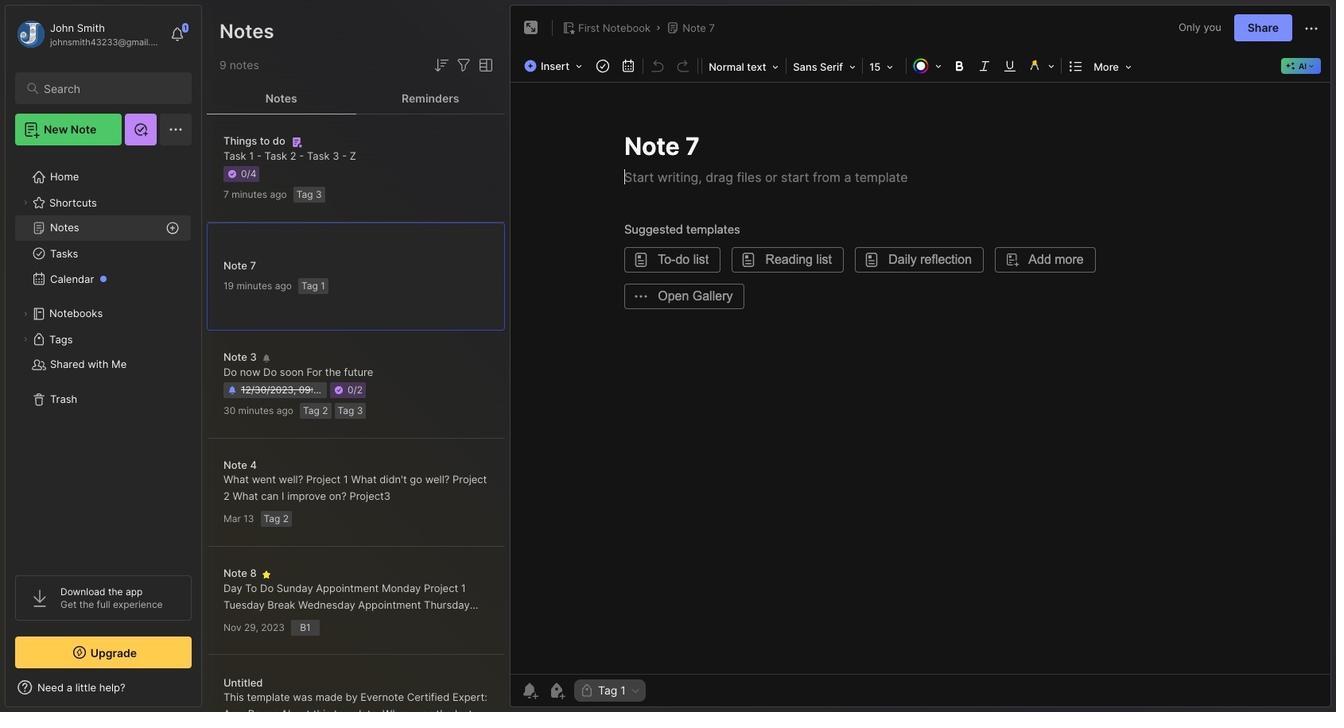 Task type: describe. For each thing, give the bounding box(es) containing it.
Note Editor text field
[[511, 82, 1331, 674]]

expand note image
[[522, 18, 541, 37]]

bulleted list image
[[1065, 55, 1087, 77]]

Add filters field
[[454, 56, 473, 75]]

Search text field
[[44, 81, 177, 96]]

main element
[[0, 0, 207, 713]]

Font size field
[[865, 56, 904, 78]]

Font family field
[[788, 56, 861, 78]]

calendar event image
[[617, 55, 640, 77]]

none search field inside main element
[[44, 79, 177, 98]]

task image
[[592, 55, 614, 77]]

Tag 1 Tag actions field
[[626, 686, 641, 697]]

Insert field
[[520, 55, 590, 77]]



Task type: vqa. For each thing, say whether or not it's contained in the screenshot.
Account field on the top
yes



Task type: locate. For each thing, give the bounding box(es) containing it.
expand tags image
[[21, 335, 30, 344]]

More field
[[1089, 56, 1137, 78]]

Sort options field
[[432, 56, 451, 75]]

italic image
[[974, 55, 996, 77]]

Heading level field
[[704, 56, 784, 78]]

Highlight field
[[1023, 55, 1060, 77]]

expand notebooks image
[[21, 309, 30, 319]]

bold image
[[948, 55, 970, 77]]

More actions field
[[1302, 18, 1321, 38]]

add tag image
[[547, 682, 566, 701]]

tree
[[6, 155, 201, 562]]

more actions image
[[1302, 19, 1321, 38]]

None search field
[[44, 79, 177, 98]]

WHAT'S NEW field
[[6, 675, 201, 701]]

add a reminder image
[[520, 682, 539, 701]]

add filters image
[[454, 56, 473, 75]]

underline image
[[999, 55, 1021, 77]]

View options field
[[473, 56, 496, 75]]

Account field
[[15, 18, 162, 50]]

tree inside main element
[[6, 155, 201, 562]]

note window element
[[510, 5, 1331, 712]]

tab list
[[207, 83, 505, 115]]

Font color field
[[908, 55, 947, 77]]

click to collapse image
[[201, 683, 213, 702]]



